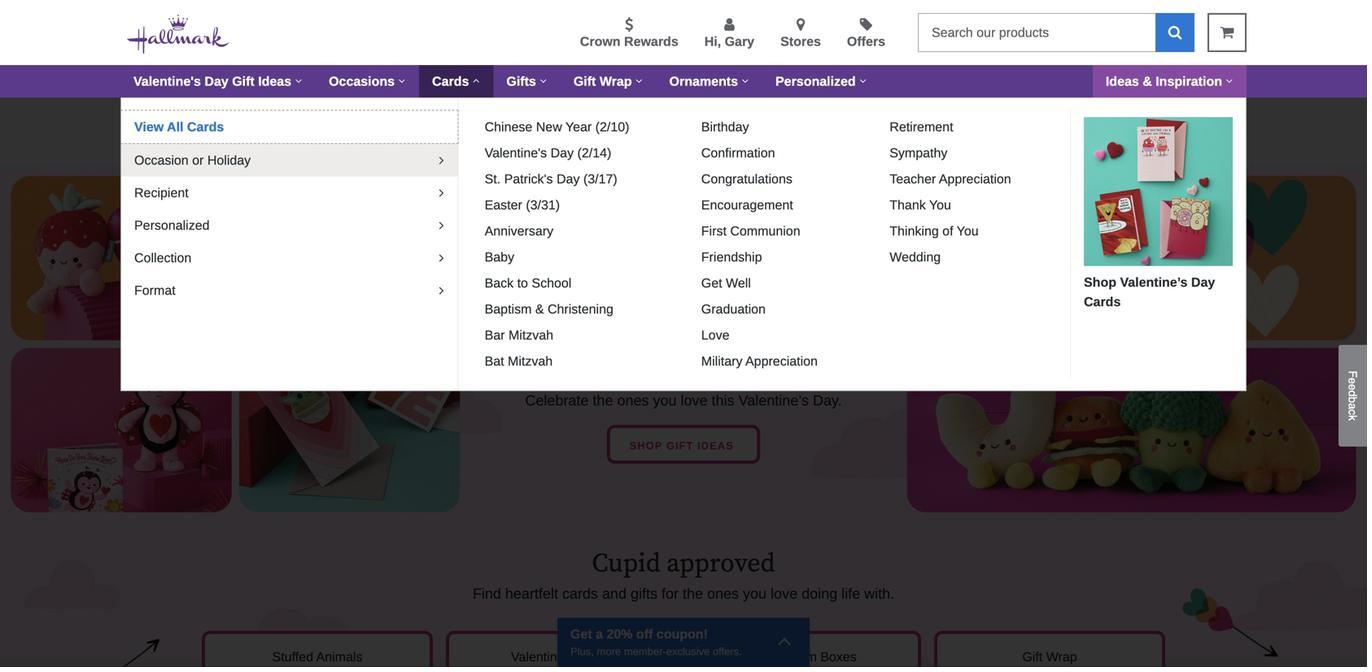 Task type: vqa. For each thing, say whether or not it's contained in the screenshot.
Hallmark image
yes



Task type: describe. For each thing, give the bounding box(es) containing it.
coupon!
[[657, 627, 708, 642]]

bar mitzvah
[[485, 328, 554, 343]]

them.
[[1192, 113, 1224, 126]]

get for get well
[[702, 276, 723, 291]]

all
[[167, 120, 184, 134]]

valentine's inside cupid approved main content
[[354, 113, 414, 126]]

bat mitzvah link
[[478, 352, 559, 371]]

friendship
[[702, 250, 762, 265]]

ornaments link
[[657, 65, 763, 98]]

anniversary link
[[478, 221, 560, 241]]

k
[[1347, 415, 1360, 421]]

mitzvah for bat mitzvah
[[508, 354, 553, 369]]

in
[[652, 137, 661, 150]]

you inside thank you 'link'
[[930, 198, 952, 212]]

0 vertical spatial gift wrap link
[[561, 65, 657, 98]]

tab list containing chinese new year (2/10)
[[472, 111, 1070, 378]]

ornaments
[[670, 74, 738, 89]]

valentine's day (2/14) link
[[478, 143, 618, 163]]

gifts
[[507, 74, 536, 89]]

on
[[597, 113, 611, 126]]

st. patrick's day (3/17) link
[[478, 169, 624, 189]]

banner containing crown rewards
[[0, 0, 1368, 392]]

ideas
[[698, 440, 734, 452]]

stuffed
[[272, 650, 313, 664]]

offers
[[847, 34, 886, 49]]

well
[[726, 276, 751, 291]]

1 ideas from the left
[[258, 74, 292, 89]]

a inside f e e d b a c k button
[[1347, 403, 1360, 410]]

1 vertical spatial day.
[[813, 392, 842, 409]]

Search our products search field
[[918, 13, 1156, 52]]

2 horizontal spatial to
[[1178, 113, 1189, 126]]

cupid
[[592, 548, 661, 580]]

confirmation link
[[695, 143, 782, 163]]

doing
[[802, 586, 838, 602]]

get well link
[[695, 274, 758, 293]]

get well
[[702, 276, 751, 291]]

shop valentine's day cards image
[[1084, 117, 1233, 266]]

rewards.
[[711, 113, 763, 126]]

love inside "cupid approved find heartfelt cards and gifts for the ones you love doing life with."
[[771, 586, 798, 602]]

view all cards
[[134, 120, 224, 134]]

crown inside cupid approved main content
[[671, 113, 707, 126]]

view
[[134, 120, 164, 134]]

thank you
[[890, 198, 952, 212]]

year
[[566, 120, 592, 134]]

get
[[303, 113, 321, 126]]

heartfelt
[[505, 586, 558, 602]]

back
[[485, 276, 514, 291]]

the inside "cupid approved find heartfelt cards and gifts for the ones you love doing life with."
[[683, 586, 703, 602]]

b
[[1347, 397, 1360, 403]]

get for get a 20% off coupon! plus, more member-exclusive offers.
[[571, 627, 592, 642]]

hallmark link
[[127, 13, 243, 57]]

send a card with your photo or message directly to them.
[[904, 113, 1224, 126]]

inspiration
[[1156, 74, 1223, 89]]

easter (3/31) link
[[478, 195, 567, 215]]

sign
[[625, 137, 648, 150]]

baptism
[[485, 302, 532, 317]]

photo
[[1029, 113, 1061, 126]]

sympathy
[[890, 146, 948, 160]]

stores
[[781, 34, 821, 49]]

this
[[712, 392, 735, 409]]

2 e from the top
[[1347, 384, 1360, 391]]

valentine's cards
[[511, 650, 612, 664]]

life
[[842, 586, 861, 602]]

f
[[1347, 371, 1360, 378]]

(2/10)
[[596, 120, 630, 134]]

images of valentine's day better togethers, cards, and plushes on a light pink background with clouds image
[[0, 165, 1368, 523]]

love
[[702, 328, 730, 343]]

& for baptism
[[536, 302, 544, 317]]

1 horizontal spatial gift
[[574, 74, 596, 89]]

valentine's for valentine's day gift ideas
[[134, 74, 201, 89]]

shop valentine's day cards link
[[1084, 117, 1233, 312]]

wrap inside cupid approved region
[[1047, 650, 1078, 664]]

get a 20% off coupon! plus, more member-exclusive offers.
[[571, 627, 742, 658]]

1 horizontal spatial gift wrap link
[[935, 631, 1166, 668]]

bar
[[485, 328, 505, 343]]

bar mitzvah link
[[478, 326, 560, 345]]

0 horizontal spatial for
[[335, 113, 350, 126]]

(3/31)
[[526, 198, 560, 212]]

wed.,
[[218, 113, 249, 126]]

chinese new year (2/10)
[[485, 120, 630, 134]]

baby
[[485, 250, 515, 265]]

1 vertical spatial personalized
[[134, 218, 210, 233]]

20%
[[607, 627, 633, 642]]

birthday
[[702, 120, 749, 134]]

encouragement
[[702, 198, 794, 212]]

cards link
[[419, 65, 494, 98]]

baptism & christening
[[485, 302, 614, 317]]

by
[[201, 113, 214, 126]]

personalized inside personalized link
[[776, 74, 856, 89]]

cupid approved find heartfelt cards and gifts for the ones you love doing life with.
[[473, 548, 895, 602]]

hi, gary link
[[705, 17, 755, 51]]

1 horizontal spatial valentine's
[[739, 392, 809, 409]]

chinese new year (2/10) link
[[478, 117, 636, 137]]

0 vertical spatial the
[[593, 392, 613, 409]]

0 vertical spatial day.
[[418, 113, 441, 126]]

cupid approved main content
[[0, 98, 1368, 668]]

teacher
[[890, 172, 936, 186]]

you inside "cupid approved find heartfelt cards and gifts for the ones you love doing life with."
[[743, 586, 767, 602]]

retirement link
[[883, 117, 960, 137]]

cupid approved banner
[[195, 548, 1172, 605]]

cards inside cupid approved region
[[577, 650, 612, 664]]

cards inside tab list
[[187, 120, 224, 134]]

free
[[516, 113, 540, 126]]

to inside occasion or holiday 'tab panel'
[[517, 276, 528, 291]]

d
[[1347, 391, 1360, 397]]

school
[[532, 276, 572, 291]]

occasion or holiday
[[134, 153, 251, 168]]

sympathy link
[[883, 143, 954, 163]]

valentine's cards link
[[446, 631, 677, 668]]

gift wrap inside menu bar
[[574, 74, 632, 89]]

hi,
[[705, 34, 721, 49]]

icon image for details
[[319, 138, 327, 149]]

celebrate
[[525, 392, 589, 409]]

baby link
[[478, 247, 521, 267]]

occasions link
[[316, 65, 419, 98]]

hi, gary
[[705, 34, 755, 49]]

0 horizontal spatial ones
[[617, 392, 649, 409]]

0 vertical spatial wrap
[[600, 74, 632, 89]]

join
[[678, 137, 699, 150]]

send
[[904, 113, 932, 126]]

0 vertical spatial or
[[1065, 113, 1076, 126]]

appreciation for teacher appreciation
[[939, 172, 1012, 186]]



Task type: locate. For each thing, give the bounding box(es) containing it.
easter (3/31)
[[485, 198, 560, 212]]

or right in
[[664, 137, 674, 150]]

the down approved
[[683, 586, 703, 602]]

baptism & christening link
[[478, 300, 620, 319]]

bat
[[485, 354, 504, 369]]

tab list
[[121, 111, 458, 307], [472, 111, 1070, 378]]

shop for day.
[[630, 440, 663, 452]]

2 vertical spatial valentine's
[[511, 650, 574, 664]]

graduation
[[702, 302, 766, 317]]

appreciation up of
[[939, 172, 1012, 186]]

0 vertical spatial for
[[335, 113, 350, 126]]

& up directly
[[1143, 74, 1153, 89]]

classroom
[[755, 650, 817, 664]]

get up plus,
[[571, 627, 592, 642]]

0 horizontal spatial valentine's
[[134, 74, 201, 89]]

birthday link
[[695, 117, 756, 137]]

mitzvah for bar mitzvah
[[509, 328, 554, 343]]

shop gift ideas
[[630, 440, 738, 452]]

1 vertical spatial or
[[664, 137, 674, 150]]

0 horizontal spatial gift wrap link
[[561, 65, 657, 98]]

format
[[134, 283, 176, 298]]

classroom boxes
[[755, 650, 857, 664]]

sign in or join today
[[625, 137, 734, 150]]

shipping
[[544, 113, 594, 126]]

gift wrap link
[[561, 65, 657, 98], [935, 631, 1166, 668]]

not
[[766, 113, 785, 126]]

love left doing
[[771, 586, 798, 602]]

valentine's down chinese
[[485, 146, 547, 160]]

f e e d b a c k
[[1347, 371, 1360, 421]]

first communion link
[[695, 221, 807, 241]]

get inside occasion or holiday 'tab panel'
[[702, 276, 723, 291]]

1 with from the left
[[644, 113, 668, 126]]

friendship link
[[695, 247, 769, 267]]

for right it
[[335, 113, 350, 126]]

1 horizontal spatial love
[[771, 586, 798, 602]]

0 horizontal spatial icon image
[[319, 138, 327, 149]]

you up gift
[[653, 392, 677, 409]]

0 vertical spatial valentine's
[[134, 74, 201, 89]]

None search field
[[918, 13, 1195, 52]]

ones inside "cupid approved find heartfelt cards and gifts for the ones you love doing life with."
[[707, 586, 739, 602]]

christening
[[548, 302, 614, 317]]

2 mitzvah from the top
[[508, 354, 553, 369]]

0 vertical spatial you
[[653, 392, 677, 409]]

crown inside crown rewards link
[[580, 34, 621, 49]]

1 horizontal spatial cards
[[1094, 137, 1123, 150]]

bat mitzvah
[[485, 354, 553, 369]]

0 horizontal spatial get
[[571, 627, 592, 642]]

1 horizontal spatial or
[[664, 137, 674, 150]]

1 e from the top
[[1347, 378, 1360, 384]]

1 horizontal spatial appreciation
[[939, 172, 1012, 186]]

0 vertical spatial cards
[[1094, 137, 1123, 150]]

your
[[1000, 113, 1026, 126]]

exclusive
[[667, 646, 710, 658]]

0 vertical spatial get
[[702, 276, 723, 291]]

1 horizontal spatial valentine's
[[354, 113, 414, 126]]

1 vertical spatial the
[[683, 586, 703, 602]]

menu bar containing valentine's day gift ideas
[[120, 65, 1247, 98]]

cards down message
[[1094, 137, 1123, 150]]

valentine's for valentine's day (2/14)
[[485, 146, 547, 160]]

or right photo
[[1065, 113, 1076, 126]]

1 horizontal spatial for
[[662, 586, 679, 602]]

2 vertical spatial valentine's
[[485, 146, 547, 160]]

to right back
[[517, 276, 528, 291]]

1 horizontal spatial &
[[1143, 74, 1153, 89]]

teacher appreciation
[[890, 172, 1012, 186]]

0 vertical spatial mitzvah
[[509, 328, 554, 343]]

crown left rewards
[[580, 34, 621, 49]]

0 horizontal spatial valentine's
[[511, 650, 574, 664]]

or inside tab list
[[192, 153, 204, 168]]

1 vertical spatial shop
[[1084, 275, 1117, 290]]

day.
[[418, 113, 441, 126], [813, 392, 842, 409]]

menu bar inside banner
[[120, 65, 1247, 98]]

thinking
[[890, 224, 939, 239]]

1 horizontal spatial to
[[517, 276, 528, 291]]

1 vertical spatial mitzvah
[[508, 354, 553, 369]]

1 horizontal spatial the
[[683, 586, 703, 602]]

e up b on the right
[[1347, 384, 1360, 391]]

0 vertical spatial personalized
[[776, 74, 856, 89]]

rewards
[[624, 34, 679, 49]]

0 horizontal spatial gift wrap
[[574, 74, 632, 89]]

1 horizontal spatial tab list
[[472, 111, 1070, 378]]

1 horizontal spatial ones
[[707, 586, 739, 602]]

2 horizontal spatial shop
[[1084, 275, 1117, 290]]

to left them.
[[1178, 113, 1189, 126]]

you inside thinking of you link
[[957, 224, 979, 239]]

personalized
[[776, 74, 856, 89], [134, 218, 210, 233]]

today
[[702, 137, 731, 150]]

2 with from the left
[[974, 113, 997, 126]]

stuffed animals
[[272, 650, 363, 664]]

a up k
[[1347, 403, 1360, 410]]

menu bar
[[120, 65, 1247, 98]]

2 vertical spatial or
[[192, 153, 204, 168]]

0 horizontal spatial with
[[644, 113, 668, 126]]

2 horizontal spatial valentine's
[[485, 146, 547, 160]]

ideas up message
[[1106, 74, 1140, 89]]

0 horizontal spatial love
[[681, 392, 708, 409]]

valentine's day (2/14)
[[485, 146, 612, 160]]

icon image
[[319, 138, 327, 149], [1126, 138, 1134, 149], [777, 630, 792, 652]]

ideas
[[258, 74, 292, 89], [1106, 74, 1140, 89]]

0 horizontal spatial crown
[[580, 34, 621, 49]]

crown
[[580, 34, 621, 49], [671, 113, 707, 126]]

day. down the military appreciation link at the right bottom of page
[[813, 392, 842, 409]]

wrap
[[600, 74, 632, 89], [1047, 650, 1078, 664]]

0 horizontal spatial appreciation
[[746, 354, 818, 369]]

2 ideas from the left
[[1106, 74, 1140, 89]]

personalized up collection
[[134, 218, 210, 233]]

stuffed animals link
[[202, 631, 433, 668]]

1 horizontal spatial you
[[957, 224, 979, 239]]

encouragement link
[[695, 195, 800, 215]]

occasion or holiday tab panel
[[472, 111, 1233, 378]]

card
[[945, 113, 970, 126]]

e up d
[[1347, 378, 1360, 384]]

day
[[205, 74, 229, 89], [551, 146, 574, 160], [557, 172, 580, 186], [1192, 275, 1216, 290]]

0 horizontal spatial ideas
[[258, 74, 292, 89]]

a right not
[[789, 113, 795, 126]]

celebrate the ones you love this valentine's day.
[[525, 392, 842, 409]]

for inside "cupid approved find heartfelt cards and gifts for the ones you love doing life with."
[[662, 586, 679, 602]]

0 vertical spatial crown
[[580, 34, 621, 49]]

member?
[[799, 113, 851, 126]]

0 horizontal spatial you
[[930, 198, 952, 212]]

0 vertical spatial gift wrap
[[574, 74, 632, 89]]

0 horizontal spatial gift
[[232, 74, 255, 89]]

1 vertical spatial get
[[571, 627, 592, 642]]

0 horizontal spatial day.
[[418, 113, 441, 126]]

personalized up member?
[[776, 74, 856, 89]]

1 horizontal spatial with
[[974, 113, 997, 126]]

icon image left boxes on the bottom of page
[[777, 630, 792, 652]]

mitzvah up bat mitzvah
[[509, 328, 554, 343]]

appreciation right military
[[746, 354, 818, 369]]

a up more
[[596, 627, 603, 642]]

2 horizontal spatial valentine's
[[1121, 275, 1188, 290]]

1 horizontal spatial personalized
[[776, 74, 856, 89]]

stores link
[[781, 17, 821, 51]]

0 vertical spatial you
[[930, 198, 952, 212]]

congratulations
[[702, 172, 793, 186]]

shop for message
[[994, 137, 1021, 150]]

boxes
[[821, 650, 857, 664]]

congratulations link
[[695, 169, 799, 189]]

wedding
[[890, 250, 941, 265]]

1 horizontal spatial crown
[[671, 113, 707, 126]]

chinese
[[485, 120, 533, 134]]

icon image down it
[[319, 138, 327, 149]]

0 horizontal spatial you
[[653, 392, 677, 409]]

1 vertical spatial gift wrap link
[[935, 631, 1166, 668]]

for right gifts
[[662, 586, 679, 602]]

or left holiday
[[192, 153, 204, 168]]

shop inside shop valentine's day cards
[[1084, 275, 1117, 290]]

appreciation for military appreciation
[[746, 354, 818, 369]]

1 horizontal spatial you
[[743, 586, 767, 602]]

new
[[536, 120, 562, 134]]

1 vertical spatial gift wrap
[[1023, 650, 1078, 664]]

$30+
[[614, 113, 641, 126]]

a inside 'get a 20% off coupon! plus, more member-exclusive offers.'
[[596, 627, 603, 642]]

0 horizontal spatial or
[[192, 153, 204, 168]]

love left this
[[681, 392, 708, 409]]

get left well
[[702, 276, 723, 291]]

of
[[943, 224, 954, 239]]

valentine's
[[1121, 275, 1188, 290], [739, 392, 809, 409], [511, 650, 574, 664]]

& inside ideas & inspiration link
[[1143, 74, 1153, 89]]

0 horizontal spatial shop
[[630, 440, 663, 452]]

valentine's inside tab list
[[485, 146, 547, 160]]

gift inside cupid approved region
[[1023, 650, 1043, 664]]

2 vertical spatial shop
[[630, 440, 663, 452]]

crown rewards
[[580, 34, 679, 49]]

cards left and
[[562, 586, 598, 602]]

1 vertical spatial you
[[957, 224, 979, 239]]

1 horizontal spatial icon image
[[777, 630, 792, 652]]

0 horizontal spatial cards
[[562, 586, 598, 602]]

2 horizontal spatial icon image
[[1126, 138, 1134, 149]]

directly
[[1133, 113, 1175, 126]]

details
[[280, 137, 319, 150]]

offers link
[[847, 17, 886, 51]]

gifts link
[[494, 65, 561, 98]]

menu containing crown rewards
[[256, 14, 905, 51]]

gift wrap inside cupid approved region
[[1023, 650, 1078, 664]]

2 tab list from the left
[[472, 111, 1070, 378]]

icon image down directly
[[1126, 138, 1134, 149]]

personalized
[[1024, 137, 1091, 150]]

& down back to school
[[536, 302, 544, 317]]

gary
[[725, 34, 755, 49]]

1 vertical spatial valentine's
[[354, 113, 414, 126]]

you up thinking of you
[[930, 198, 952, 212]]

a left 'card'
[[936, 113, 942, 126]]

gift wrap
[[574, 74, 632, 89], [1023, 650, 1078, 664]]

valentine's inside shop valentine's day cards
[[1121, 275, 1188, 290]]

mitzvah down bar mitzvah link at the left of page
[[508, 354, 553, 369]]

with
[[644, 113, 668, 126], [974, 113, 997, 126]]

0 vertical spatial valentine's
[[1121, 275, 1188, 290]]

search image
[[1169, 25, 1182, 39]]

0 horizontal spatial personalized
[[134, 218, 210, 233]]

gifts
[[631, 586, 658, 602]]

valentine's down occasions link at left
[[354, 113, 414, 126]]

ideas up 7
[[258, 74, 292, 89]]

first
[[702, 224, 727, 239]]

2 horizontal spatial gift
[[1023, 650, 1043, 664]]

0 horizontal spatial wrap
[[600, 74, 632, 89]]

menu
[[256, 14, 905, 51]]

1 mitzvah from the top
[[509, 328, 554, 343]]

thank
[[890, 198, 926, 212]]

1 tab list from the left
[[121, 111, 458, 307]]

view all cards link
[[121, 111, 458, 143]]

hallmark image
[[127, 15, 230, 54]]

icon image for shop personalized cards
[[1126, 138, 1134, 149]]

e
[[1347, 378, 1360, 384], [1347, 384, 1360, 391]]

& inside baptism & christening link
[[536, 302, 544, 317]]

0 vertical spatial appreciation
[[939, 172, 1012, 186]]

ideas & inspiration link
[[1093, 65, 1247, 98]]

shop valentine's day cards
[[1084, 275, 1216, 309]]

cards inside shop valentine's day cards
[[1084, 295, 1121, 309]]

with right 'card'
[[974, 113, 997, 126]]

member-
[[624, 646, 667, 658]]

1 vertical spatial ones
[[707, 586, 739, 602]]

c
[[1347, 410, 1360, 415]]

0 horizontal spatial to
[[289, 113, 300, 126]]

2 horizontal spatial or
[[1065, 113, 1076, 126]]

military appreciation
[[702, 354, 818, 369]]

confirmation
[[702, 146, 775, 160]]

day inside shop valentine's day cards
[[1192, 275, 1216, 290]]

ones down approved
[[707, 586, 739, 602]]

1 vertical spatial cards
[[562, 586, 598, 602]]

0 vertical spatial ones
[[617, 392, 649, 409]]

0 vertical spatial shop
[[994, 137, 1021, 150]]

banner
[[0, 0, 1368, 392]]

0 vertical spatial &
[[1143, 74, 1153, 89]]

the right celebrate
[[593, 392, 613, 409]]

1 vertical spatial love
[[771, 586, 798, 602]]

0 horizontal spatial &
[[536, 302, 544, 317]]

cards inside "cupid approved find heartfelt cards and gifts for the ones you love doing life with."
[[562, 586, 598, 602]]

1 vertical spatial &
[[536, 302, 544, 317]]

get inside 'get a 20% off coupon! plus, more member-exclusive offers.'
[[571, 627, 592, 642]]

to right 7
[[289, 113, 300, 126]]

tab list containing view all cards
[[121, 111, 458, 307]]

it
[[324, 113, 331, 126]]

1 vertical spatial wrap
[[1047, 650, 1078, 664]]

recipient
[[134, 186, 189, 200]]

1 horizontal spatial get
[[702, 276, 723, 291]]

back to school link
[[478, 274, 578, 293]]

holiday
[[207, 153, 251, 168]]

1 vertical spatial valentine's
[[739, 392, 809, 409]]

first communion
[[702, 224, 801, 239]]

you down approved
[[743, 586, 767, 602]]

& for ideas
[[1143, 74, 1153, 89]]

1 vertical spatial you
[[743, 586, 767, 602]]

ones up shop gift ideas at the bottom
[[617, 392, 649, 409]]

cupid approved image
[[0, 523, 1368, 668]]

1 horizontal spatial day.
[[813, 392, 842, 409]]

1 horizontal spatial wrap
[[1047, 650, 1078, 664]]

with up in
[[644, 113, 668, 126]]

you right of
[[957, 224, 979, 239]]

1 horizontal spatial gift wrap
[[1023, 650, 1078, 664]]

occasion
[[134, 153, 189, 168]]

cupid approved region
[[0, 523, 1368, 668]]

crown up join
[[671, 113, 707, 126]]

valentine's inside cupid approved region
[[511, 650, 574, 664]]

0 horizontal spatial the
[[593, 392, 613, 409]]

shopping cart image
[[1221, 25, 1234, 39]]

1 horizontal spatial ideas
[[1106, 74, 1140, 89]]

a
[[789, 113, 795, 126], [936, 113, 942, 126], [1347, 403, 1360, 410], [596, 627, 603, 642]]

day. down cards link
[[418, 113, 441, 126]]

valentine's up order
[[134, 74, 201, 89]]

0 vertical spatial love
[[681, 392, 708, 409]]

1 vertical spatial crown
[[671, 113, 707, 126]]



